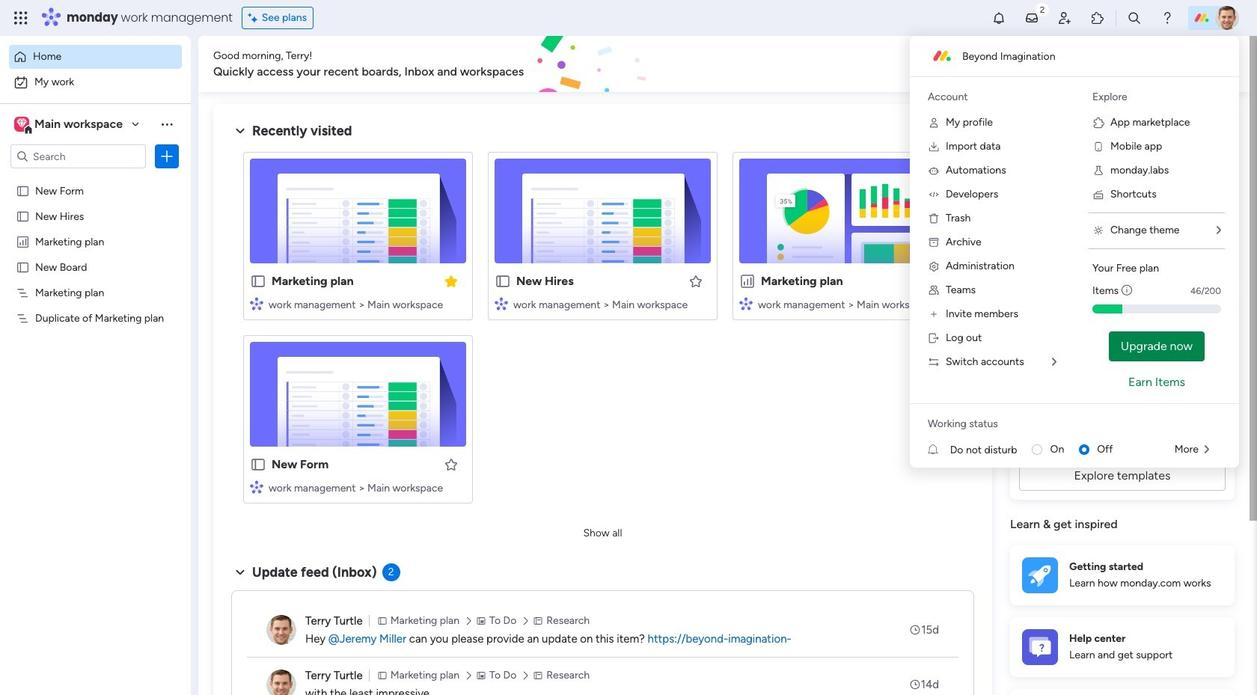 Task type: vqa. For each thing, say whether or not it's contained in the screenshot.
the topmost Terry Turtle icon
yes



Task type: locate. For each thing, give the bounding box(es) containing it.
update feed image
[[1024, 10, 1039, 25]]

terry turtle image
[[1215, 6, 1239, 30], [266, 615, 296, 645], [266, 670, 296, 695]]

option
[[9, 45, 182, 69], [9, 70, 182, 94], [0, 177, 191, 180]]

2 add to favorites image from the left
[[933, 273, 948, 288]]

workspace image
[[14, 116, 29, 132]]

2 element
[[382, 563, 400, 581]]

workspace selection element
[[14, 115, 125, 135]]

1 vertical spatial public dashboard image
[[739, 273, 756, 290]]

1 horizontal spatial add to favorites image
[[933, 273, 948, 288]]

options image
[[159, 149, 174, 164]]

1 vertical spatial invite members image
[[928, 308, 940, 320]]

v2 user feedback image
[[1022, 56, 1034, 72]]

1 vertical spatial option
[[9, 70, 182, 94]]

v2 info image
[[1122, 283, 1132, 299]]

0 vertical spatial invite members image
[[1057, 10, 1072, 25]]

mobile app image
[[1092, 141, 1104, 153]]

invite members image right 2 icon
[[1057, 10, 1072, 25]]

notifications image
[[991, 10, 1006, 25]]

monday.labs image
[[1092, 165, 1104, 177]]

invite members image
[[1057, 10, 1072, 25], [928, 308, 940, 320]]

public board image
[[16, 260, 30, 274], [495, 273, 511, 290]]

see plans image
[[248, 10, 262, 26]]

list arrow image
[[1217, 225, 1221, 236]]

1 horizontal spatial invite members image
[[1057, 10, 1072, 25]]

quick search results list box
[[231, 140, 974, 522]]

change theme image
[[1092, 224, 1104, 236]]

list box
[[0, 175, 191, 532]]

2 vertical spatial terry turtle image
[[266, 670, 296, 695]]

1 horizontal spatial public dashboard image
[[739, 273, 756, 290]]

public dashboard image
[[16, 234, 30, 248], [739, 273, 756, 290]]

workspace options image
[[159, 117, 174, 132]]

0 horizontal spatial invite members image
[[928, 308, 940, 320]]

help image
[[1160, 10, 1175, 25]]

0 horizontal spatial add to favorites image
[[688, 273, 703, 288]]

0 vertical spatial public dashboard image
[[16, 234, 30, 248]]

Search in workspace field
[[31, 148, 125, 165]]

add to favorites image
[[688, 273, 703, 288], [933, 273, 948, 288]]

workspace image
[[17, 116, 27, 132]]

1 horizontal spatial public board image
[[495, 273, 511, 290]]

log out image
[[928, 332, 940, 344]]

public board image
[[16, 183, 30, 198], [16, 209, 30, 223], [250, 273, 266, 290], [250, 456, 266, 473]]

help center element
[[1010, 617, 1235, 677]]

invite members image down teams icon
[[928, 308, 940, 320]]

import data image
[[928, 141, 940, 153]]

2 vertical spatial option
[[0, 177, 191, 180]]



Task type: describe. For each thing, give the bounding box(es) containing it.
automations image
[[928, 165, 940, 177]]

v2 surfce notifications image
[[928, 442, 950, 458]]

0 horizontal spatial public dashboard image
[[16, 234, 30, 248]]

0 vertical spatial terry turtle image
[[1215, 6, 1239, 30]]

0 vertical spatial option
[[9, 45, 182, 69]]

public dashboard image inside quick search results list box
[[739, 273, 756, 290]]

trash image
[[928, 213, 940, 224]]

monday marketplace image
[[1090, 10, 1105, 25]]

add to favorites image
[[444, 457, 459, 472]]

getting started element
[[1010, 545, 1235, 605]]

1 add to favorites image from the left
[[688, 273, 703, 288]]

0 horizontal spatial public board image
[[16, 260, 30, 274]]

select product image
[[13, 10, 28, 25]]

remove from favorites image
[[444, 273, 459, 288]]

shortcuts image
[[1092, 189, 1104, 201]]

archive image
[[928, 236, 940, 248]]

close recently visited image
[[231, 122, 249, 140]]

my profile image
[[928, 117, 940, 129]]

templates image image
[[1024, 301, 1221, 404]]

2 image
[[1036, 1, 1049, 18]]

teams image
[[928, 284, 940, 296]]

developers image
[[928, 189, 940, 201]]

administration image
[[928, 260, 940, 272]]

close update feed (inbox) image
[[231, 563, 249, 581]]

1 vertical spatial terry turtle image
[[266, 615, 296, 645]]

search everything image
[[1127, 10, 1142, 25]]



